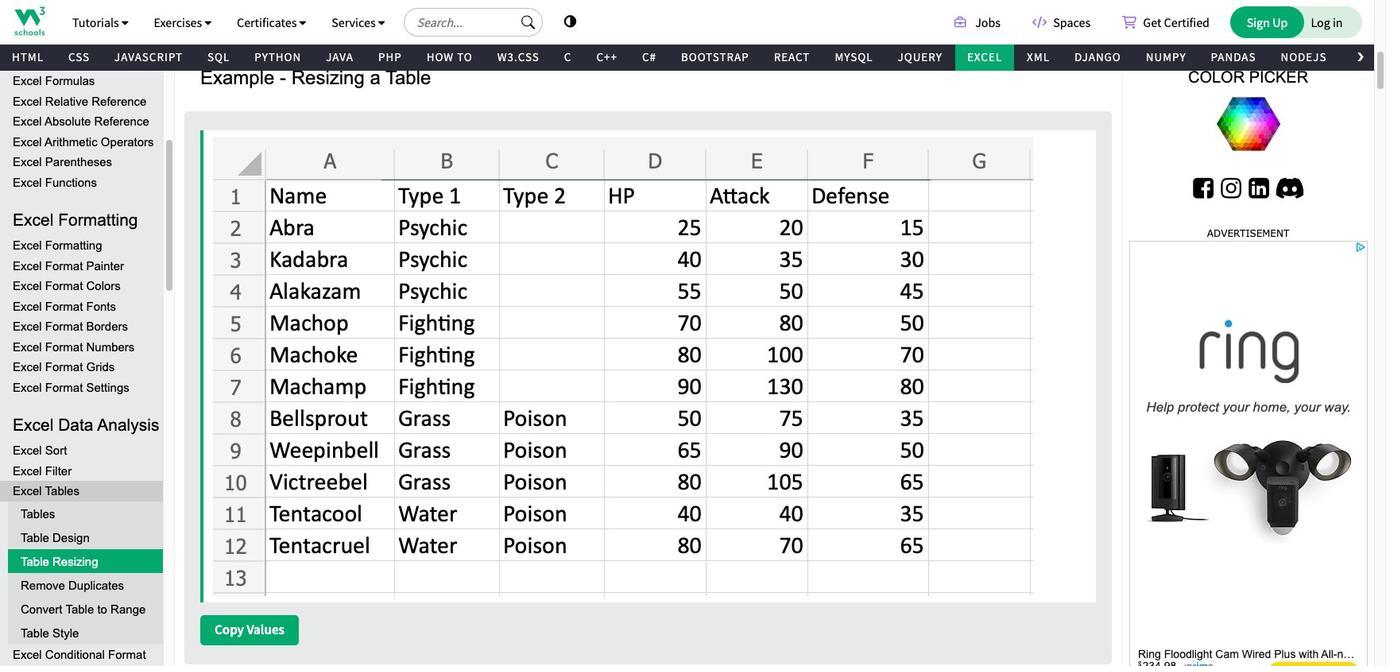 Task type: vqa. For each thing, say whether or not it's contained in the screenshot.
the a
yes



Task type: describe. For each thing, give the bounding box(es) containing it.
excel relative reference link
[[0, 91, 163, 111]]

conditional
[[45, 648, 105, 661]]

excel conditional format link
[[0, 644, 163, 665]]

excel format borders link
[[0, 316, 163, 337]]

excel format settings link
[[0, 377, 163, 398]]

17 excel from the top
[[13, 415, 54, 434]]

format down "range"
[[108, 648, 146, 661]]

css
[[68, 49, 90, 64]]

numbers
[[86, 340, 135, 353]]

values
[[247, 621, 285, 639]]

exercises
[[154, 14, 205, 30]]

excel sort link
[[0, 441, 163, 461]]

jobs
[[973, 14, 1001, 30]]

bootstrap
[[681, 49, 750, 64]]

to
[[457, 49, 473, 64]]

excel undo redo excel formulas excel relative reference excel absolute reference excel arithmetic operators excel parentheses excel functions
[[13, 54, 154, 189]]

numpy link
[[1135, 45, 1199, 70]]

style
[[52, 626, 79, 640]]

jquery
[[898, 49, 943, 64]]

get certified
[[1141, 14, 1210, 30]]

get
[[1144, 14, 1162, 30]]

16 excel from the top
[[13, 380, 42, 394]]

design
[[52, 531, 90, 544]]

tutorials
[[72, 14, 122, 30]]

color picker link
[[1189, 68, 1309, 86]]

9 excel from the top
[[13, 239, 42, 252]]

20 excel from the top
[[13, 484, 42, 498]]

absolute
[[45, 115, 91, 128]]

w3.css link
[[486, 45, 552, 70]]


[[564, 14, 577, 29]]

1 excel from the top
[[13, 54, 42, 67]]

format down excel format grids link
[[45, 380, 83, 394]]

11 excel from the top
[[13, 279, 42, 293]]

excel arithmetic operators link
[[0, 132, 163, 152]]

services
[[332, 14, 378, 30]]

relative
[[45, 94, 88, 108]]

15 excel from the top
[[13, 360, 42, 374]]

format down excel format borders link
[[45, 340, 83, 353]]

13 excel from the top
[[13, 320, 42, 333]]

caret down image
[[299, 17, 306, 29]]

linkedin image
[[1248, 177, 1272, 200]]

convert
[[21, 602, 62, 616]]

table style link
[[8, 621, 163, 644]]

formulas
[[45, 74, 95, 87]]

range
[[111, 602, 146, 616]]

xml
[[1027, 49, 1050, 64]]

example - resizing a table
[[200, 67, 431, 88]]

a
[[370, 67, 381, 88]]

sql link
[[196, 45, 242, 70]]

html link
[[0, 45, 56, 70]]

jobs link
[[944, 6, 1014, 38]]

tables inside tables link
[[21, 507, 55, 520]]

c++ link
[[585, 45, 630, 70]]

java link
[[314, 45, 366, 70]]

excel format painter link
[[0, 256, 163, 276]]

color
[[1189, 68, 1245, 86]]

borders
[[86, 320, 128, 333]]

facebook image
[[1192, 177, 1216, 200]]

redo
[[77, 54, 106, 67]]

excel functions link
[[0, 172, 163, 192]]

instagram image
[[1220, 177, 1244, 200]]

r
[[1352, 49, 1360, 64]]

excel format grids link
[[0, 357, 163, 377]]

colors
[[86, 279, 121, 293]]

excel undo redo link
[[0, 50, 163, 71]]

2 excel from the top
[[13, 74, 42, 87]]

pandas link
[[1200, 45, 1269, 70]]

services button
[[319, 0, 398, 45]]

excel format colors link
[[0, 276, 163, 296]]

c#
[[642, 49, 657, 64]]

table style
[[21, 626, 79, 640]]

excel sort excel filter excel tables
[[13, 444, 79, 498]]

excel filter link
[[0, 461, 163, 481]]

0 vertical spatial reference
[[92, 94, 147, 108]]

log in link
[[1274, 6, 1363, 38]]

advertisement
[[1208, 227, 1290, 239]]

javascript link
[[103, 45, 195, 70]]

excel data analysis
[[13, 415, 159, 434]]

colorpicker image
[[1217, 97, 1281, 151]]

table down php at the left top of page
[[386, 67, 431, 88]]

excel tables link
[[0, 481, 163, 501]]

react link
[[762, 45, 823, 70]]

table for table design
[[21, 531, 49, 544]]

table inside convert table to range link
[[66, 602, 94, 616]]

arithmetic
[[45, 135, 98, 148]]

caret down image for services
[[378, 17, 385, 29]]

copy
[[215, 621, 244, 639]]

button to search image
[[522, 15, 536, 29]]

21 excel from the top
[[13, 648, 42, 661]]

html
[[12, 49, 44, 64]]

remove duplicates
[[21, 578, 124, 592]]

10 excel from the top
[[13, 259, 42, 272]]

settings
[[86, 380, 129, 394]]

format down excel format painter link
[[45, 279, 83, 293]]

remove duplicates link
[[8, 573, 163, 597]]

1 horizontal spatial resizing
[[292, 67, 365, 88]]

table for table resizing
[[21, 555, 49, 568]]

table design
[[21, 531, 90, 544]]

php
[[378, 49, 402, 64]]

copy values
[[215, 621, 285, 639]]

caret down image for exercises
[[205, 17, 212, 29]]



Task type: locate. For each thing, give the bounding box(es) containing it.
excel absolute reference link
[[0, 111, 163, 132]]

sort
[[45, 444, 67, 457]]

mysql
[[835, 49, 874, 64]]

certificates button
[[224, 0, 319, 45]]

copy values link
[[200, 616, 299, 645]]

to
[[97, 602, 107, 616]]

painter
[[86, 259, 124, 272]]

sql
[[208, 49, 230, 64]]

excel down excel formatting link
[[13, 259, 42, 272]]

1 vertical spatial resizing
[[52, 555, 98, 568]]

excel left undo
[[13, 54, 42, 67]]

table down 'convert'
[[21, 626, 49, 640]]

excel down excel format colors link
[[13, 299, 42, 313]]

c
[[564, 49, 572, 64]]

caret down image up sql
[[205, 17, 212, 29]]

nodejs link
[[1269, 45, 1339, 70]]

excel left functions
[[13, 175, 42, 189]]

c link
[[552, 45, 584, 70]]

0 vertical spatial resizing
[[292, 67, 365, 88]]

2 horizontal spatial caret down image
[[378, 17, 385, 29]]

8 excel from the top
[[13, 210, 54, 229]]

tables link
[[8, 501, 163, 525]]

excel formatting link
[[0, 235, 163, 256]]

excel down table style
[[13, 648, 42, 661]]

django
[[1075, 49, 1122, 64]]

picker
[[1250, 68, 1309, 86]]

4 excel from the top
[[13, 115, 42, 128]]

nodejs
[[1281, 49, 1328, 64]]

remove
[[21, 578, 65, 592]]

spaces link
[[1022, 6, 1104, 38]]

1 vertical spatial formatting
[[45, 239, 102, 252]]

7 excel from the top
[[13, 175, 42, 189]]

parentheses
[[45, 155, 112, 169]]

excel left filter
[[13, 464, 42, 478]]

excel up "table design"
[[13, 484, 42, 498]]

 button
[[556, 8, 585, 36]]

join the w3schools community on discord image
[[1276, 177, 1306, 200]]

pandas
[[1212, 49, 1257, 64]]

excel
[[968, 49, 1003, 64]]

excel parentheses link
[[0, 152, 163, 172]]

certificates
[[237, 14, 299, 30]]

caret down image up javascript
[[122, 17, 128, 29]]

get certified link
[[1112, 6, 1223, 38]]

table inside the table design link
[[21, 531, 49, 544]]

14 excel from the top
[[13, 340, 42, 353]]

excel format numbers link
[[0, 337, 163, 357]]

tutorials button
[[60, 0, 141, 45]]

table resizing link
[[8, 549, 163, 573]]

tables
[[45, 484, 79, 498], [21, 507, 55, 520]]

how
[[427, 49, 454, 64]]

formatting up excel formatting link
[[58, 210, 138, 229]]

excel left 'absolute'
[[13, 115, 42, 128]]

6 excel from the top
[[13, 155, 42, 169]]

advertisement region
[[1130, 241, 1368, 666]]

formatting for excel formatting excel format painter excel format colors excel format fonts excel format borders excel format numbers excel format grids excel format settings
[[45, 239, 102, 252]]

tables down filter
[[45, 484, 79, 498]]

resizing down java
[[292, 67, 365, 88]]

table up "table resizing"
[[21, 531, 49, 544]]

django link
[[1063, 45, 1134, 70]]

1 vertical spatial reference
[[94, 115, 149, 128]]

Search field text field
[[404, 8, 543, 37]]

1 vertical spatial tables
[[21, 507, 55, 520]]

excel down excel format borders link
[[13, 340, 42, 353]]

resizing up remove duplicates
[[52, 555, 98, 568]]

caret down image
[[122, 17, 128, 29], [205, 17, 212, 29], [378, 17, 385, 29]]

excel
[[13, 54, 42, 67], [13, 74, 42, 87], [13, 94, 42, 108], [13, 115, 42, 128], [13, 135, 42, 148], [13, 155, 42, 169], [13, 175, 42, 189], [13, 210, 54, 229], [13, 239, 42, 252], [13, 259, 42, 272], [13, 279, 42, 293], [13, 299, 42, 313], [13, 320, 42, 333], [13, 340, 42, 353], [13, 360, 42, 374], [13, 380, 42, 394], [13, 415, 54, 434], [13, 444, 42, 457], [13, 464, 42, 478], [13, 484, 42, 498], [13, 648, 42, 661]]

formatting for excel formatting
[[58, 210, 138, 229]]

table left to on the bottom left
[[66, 602, 94, 616]]

5 excel from the top
[[13, 135, 42, 148]]

excel conditional format
[[13, 648, 146, 661]]

fonts
[[86, 299, 116, 313]]

operators
[[101, 135, 154, 148]]

table inside table style "link"
[[21, 626, 49, 640]]

excel down excel formatting
[[13, 239, 42, 252]]

excel down excel format numbers link
[[13, 360, 42, 374]]

excel down excel format grids link
[[13, 380, 42, 394]]

table for table style
[[21, 626, 49, 640]]

table up remove
[[21, 555, 49, 568]]

sign up link
[[1231, 6, 1305, 38]]

formatting
[[58, 210, 138, 229], [45, 239, 102, 252]]

resizing inside table resizing link
[[52, 555, 98, 568]]

filter
[[45, 464, 72, 478]]

0 vertical spatial tables
[[45, 484, 79, 498]]

12 excel from the top
[[13, 299, 42, 313]]

18 excel from the top
[[13, 444, 42, 457]]

log
[[1312, 14, 1331, 30]]

excel down excel format fonts link
[[13, 320, 42, 333]]

excel left sort
[[13, 444, 42, 457]]

excel left arithmetic
[[13, 135, 42, 148]]

convert table to range link
[[8, 597, 163, 621]]

up
[[1273, 14, 1288, 30]]

❯
[[1343, 49, 1375, 64]]

python
[[255, 49, 301, 64]]

caret down image up php at the left top of page
[[378, 17, 385, 29]]

3 caret down image from the left
[[378, 17, 385, 29]]

1 caret down image from the left
[[122, 17, 128, 29]]

table
[[386, 67, 431, 88], [21, 531, 49, 544], [21, 555, 49, 568], [66, 602, 94, 616], [21, 626, 49, 640]]

format down excel formatting link
[[45, 259, 83, 272]]

how to
[[427, 49, 473, 64]]

excel down html link
[[13, 74, 42, 87]]

formatting inside excel formatting excel format painter excel format colors excel format fonts excel format borders excel format numbers excel format grids excel format settings
[[45, 239, 102, 252]]

home link image
[[15, 6, 45, 35]]

format down excel format fonts link
[[45, 320, 83, 333]]

tables inside excel sort excel filter excel tables
[[45, 484, 79, 498]]

javascript
[[115, 49, 183, 64]]

bootstrap link
[[669, 45, 761, 70]]

excel formatting excel format painter excel format colors excel format fonts excel format borders excel format numbers excel format grids excel format settings
[[13, 239, 135, 394]]

excel down functions
[[13, 210, 54, 229]]

caret down image inside the tutorials button
[[122, 17, 128, 29]]

caret down image for tutorials
[[122, 17, 128, 29]]

formatting up excel format painter link
[[45, 239, 102, 252]]

convert table to range
[[21, 602, 146, 616]]

format down excel format colors link
[[45, 299, 83, 313]]

2 caret down image from the left
[[205, 17, 212, 29]]

format down excel format numbers link
[[45, 360, 83, 374]]

excel down excel format painter link
[[13, 279, 42, 293]]

numpy
[[1147, 49, 1187, 64]]

excel format fonts link
[[0, 296, 163, 316]]

sign up
[[1247, 14, 1288, 30]]

spaces
[[1051, 14, 1091, 30]]

3 excel from the top
[[13, 94, 42, 108]]

c++
[[597, 49, 618, 64]]

exercises button
[[141, 0, 224, 45]]

excel link
[[956, 45, 1015, 70]]

css link
[[56, 45, 102, 70]]

0 vertical spatial formatting
[[58, 210, 138, 229]]

table inside table resizing link
[[21, 555, 49, 568]]

how to link
[[415, 45, 485, 70]]

table resizing
[[21, 555, 98, 568]]

w3.css
[[498, 49, 540, 64]]

java
[[326, 49, 354, 64]]

19 excel from the top
[[13, 464, 42, 478]]

excel formatting
[[13, 210, 138, 229]]

undo
[[45, 54, 74, 67]]

react
[[774, 49, 811, 64]]

excel left parentheses
[[13, 155, 42, 169]]

table design link
[[8, 525, 163, 549]]

analysis
[[97, 415, 159, 434]]

xml link
[[1015, 45, 1062, 70]]

excel left relative
[[13, 94, 42, 108]]

tables up "table design"
[[21, 507, 55, 520]]

caret down image inside exercises button
[[205, 17, 212, 29]]

caret down image inside the services button
[[378, 17, 385, 29]]

jquery link
[[886, 45, 955, 70]]

1 horizontal spatial caret down image
[[205, 17, 212, 29]]

excel up sort
[[13, 415, 54, 434]]

0 horizontal spatial resizing
[[52, 555, 98, 568]]

0 horizontal spatial caret down image
[[122, 17, 128, 29]]



